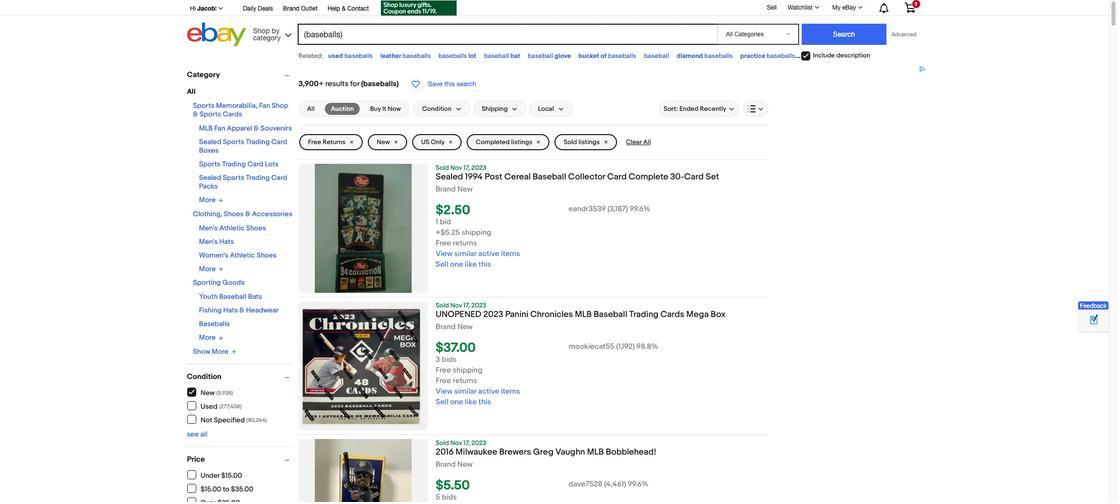 Task type: locate. For each thing, give the bounding box(es) containing it.
1 vertical spatial condition button
[[187, 372, 294, 382]]

view similar active items link for $37.00
[[436, 387, 520, 397]]

completed listings link
[[467, 134, 550, 150]]

1 vertical spatial returns
[[453, 377, 477, 386]]

sold up sealed 1994 post cereal baseball collector card complete 30-card set heading
[[564, 138, 577, 146]]

all
[[187, 87, 196, 96], [307, 105, 315, 113], [643, 138, 651, 146]]

condition inside main content
[[422, 105, 451, 113]]

brand inside 'account' navigation
[[283, 5, 299, 12]]

0 vertical spatial nov
[[450, 164, 462, 172]]

sell down 3
[[436, 398, 449, 407]]

my ebay link
[[827, 2, 867, 14]]

0 horizontal spatial shop
[[253, 26, 270, 35]]

0 vertical spatial active
[[478, 249, 499, 259]]

& down youth baseball bats link
[[239, 306, 245, 315]]

0 vertical spatial similar
[[454, 249, 477, 259]]

buy it now
[[370, 105, 401, 113]]

similar for $2.50
[[454, 249, 477, 259]]

1 vertical spatial items
[[501, 387, 520, 397]]

1 horizontal spatial condition
[[422, 105, 451, 113]]

returns inside eandr3539 (3,187) 99.6% 1 bid +$5.25 shipping free returns view similar active items sell one like this
[[453, 239, 477, 248]]

0 vertical spatial 99.6%
[[630, 204, 650, 214]]

shoes down accessories
[[257, 251, 277, 260]]

1 sell one like this link from the top
[[436, 260, 491, 270]]

$37.00
[[436, 341, 476, 356]]

youth baseball bats fishing hats & headwear baseballs
[[199, 293, 279, 328]]

ended
[[680, 105, 699, 113]]

$5.50
[[436, 478, 470, 494]]

new down the 1994
[[457, 185, 473, 194]]

17, up $37.00
[[463, 302, 470, 310]]

fan left apparel at the top of page
[[214, 124, 225, 133]]

sell one like this link for $2.50
[[436, 260, 491, 270]]

free returns
[[308, 138, 346, 146]]

1 similar from the top
[[454, 249, 477, 259]]

sell one like this link down +$5.25
[[436, 260, 491, 270]]

baseball left diamond
[[644, 52, 669, 60]]

0 vertical spatial hats
[[219, 237, 234, 246]]

2016
[[436, 448, 454, 458]]

1994
[[465, 172, 483, 182]]

this inside mookiecat55 (1,192) 98.8% 3 bids free shipping free returns view similar active items sell one like this
[[479, 398, 491, 407]]

baseball left glove
[[528, 52, 553, 60]]

card down souvenirs
[[271, 138, 287, 146]]

&
[[342, 5, 346, 12], [193, 110, 198, 119], [254, 124, 259, 133], [245, 210, 251, 218], [239, 306, 245, 315]]

baseball right the "cereal"
[[533, 172, 566, 182]]

17, inside sold  nov 17, 2023 2016 milwaukee brewers greg vaughn mlb bobblehead! brand new
[[463, 440, 470, 448]]

practice
[[740, 52, 765, 60]]

1 men's from the top
[[199, 224, 218, 232]]

men's
[[199, 224, 218, 232], [199, 237, 218, 246]]

+
[[319, 79, 324, 89]]

sold up $37.00
[[436, 302, 449, 310]]

listings inside sold listings link
[[579, 138, 600, 146]]

0 horizontal spatial fan
[[214, 124, 225, 133]]

main content
[[298, 66, 768, 503]]

1 vertical spatial nov
[[450, 302, 462, 310]]

mlb right vaughn
[[587, 448, 604, 458]]

one down +$5.25
[[450, 260, 463, 270]]

save this search
[[428, 80, 476, 88]]

trading down mlb fan apparel & souvenirs link
[[246, 138, 270, 146]]

99.6% right (3,187)
[[630, 204, 650, 214]]

baseballs right used at the left top
[[344, 52, 373, 60]]

hats down men's athletic shoes link
[[219, 237, 234, 246]]

men's athletic shoes men's hats women's athletic shoes
[[199, 224, 277, 260]]

99.6% inside eandr3539 (3,187) 99.6% 1 bid +$5.25 shipping free returns view similar active items sell one like this
[[630, 204, 650, 214]]

1 vertical spatial shop
[[272, 101, 288, 110]]

1 horizontal spatial cards
[[660, 310, 684, 320]]

shipping right +$5.25
[[462, 228, 491, 238]]

2 vertical spatial sell
[[436, 398, 449, 407]]

trading inside sold  nov 17, 2023 unopened 2023 panini chronicles mlb baseball trading cards mega box brand new
[[629, 310, 659, 320]]

like inside eandr3539 (3,187) 99.6% 1 bid +$5.25 shipping free returns view similar active items sell one like this
[[465, 260, 477, 270]]

sort:
[[664, 105, 678, 113]]

2 active from the top
[[478, 387, 499, 397]]

buy it now link
[[364, 103, 407, 115]]

3 nov from the top
[[450, 440, 462, 448]]

deals
[[258, 5, 273, 12]]

2 listings from the left
[[579, 138, 600, 146]]

baseball
[[533, 172, 566, 182], [219, 293, 246, 301], [594, 310, 627, 320]]

7 baseballs from the left
[[829, 52, 857, 60]]

0 vertical spatial condition button
[[413, 101, 470, 117]]

1 vertical spatial shipping
[[453, 366, 482, 376]]

baseballs for used baseballs
[[344, 52, 373, 60]]

$2.50
[[436, 203, 470, 219]]

nov inside sold  nov 17, 2023 sealed 1994 post cereal baseball collector card complete 30-card set brand new
[[450, 164, 462, 172]]

(1,192)
[[616, 342, 635, 352]]

99.6% right the (4,461) at the bottom right of page
[[628, 480, 649, 490]]

sold listings link
[[555, 134, 617, 150]]

brand down 2016
[[436, 460, 456, 470]]

youth baseball bats link
[[199, 293, 262, 301]]

0 horizontal spatial 1
[[436, 218, 438, 227]]

1 horizontal spatial baseball
[[533, 172, 566, 182]]

2 view similar active items link from the top
[[436, 387, 520, 397]]

0 horizontal spatial baseball
[[484, 52, 509, 60]]

mega
[[686, 310, 709, 320]]

3 more button from the top
[[199, 334, 224, 342]]

$15.00 to $35.00 link
[[187, 484, 254, 494]]

returns
[[323, 138, 346, 146]]

brand up $2.50 on the top left of page
[[436, 185, 456, 194]]

2 vertical spatial more button
[[199, 334, 224, 342]]

more for more button related to clothing,
[[199, 265, 216, 273]]

0 horizontal spatial cards
[[223, 110, 242, 119]]

sold left 'milwaukee'
[[436, 440, 449, 448]]

0 vertical spatial sell
[[767, 4, 777, 11]]

sold for $5.50
[[436, 440, 449, 448]]

view inside eandr3539 (3,187) 99.6% 1 bid +$5.25 shipping free returns view similar active items sell one like this
[[436, 249, 453, 259]]

1 vertical spatial shoes
[[246, 224, 266, 232]]

accessories
[[252, 210, 292, 218]]

baseballs
[[344, 52, 373, 60], [403, 52, 431, 60], [439, 52, 467, 60], [608, 52, 636, 60], [704, 52, 733, 60], [767, 52, 795, 60], [829, 52, 857, 60]]

unopened 2023 panini chronicles mlb baseball trading cards mega box heading
[[436, 310, 726, 320]]

glove
[[555, 52, 571, 60]]

all
[[200, 430, 208, 439]]

0 horizontal spatial all
[[187, 87, 196, 96]]

fishing
[[199, 306, 222, 315]]

sell down +$5.25
[[436, 260, 449, 270]]

nov up $37.00
[[450, 302, 462, 310]]

17, inside sold  nov 17, 2023 unopened 2023 panini chronicles mlb baseball trading cards mega box brand new
[[463, 302, 470, 310]]

active inside mookiecat55 (1,192) 98.8% 3 bids free shipping free returns view similar active items sell one like this
[[478, 387, 499, 397]]

new down 'milwaukee'
[[457, 460, 473, 470]]

1 vertical spatial more button
[[199, 265, 224, 273]]

mlb inside sold  nov 17, 2023 2016 milwaukee brewers greg vaughn mlb bobblehead! brand new
[[587, 448, 604, 458]]

5 baseballs from the left
[[704, 52, 733, 60]]

more button down packs
[[199, 196, 224, 205]]

save this search button
[[405, 76, 479, 93]]

1 vertical spatial $15.00
[[201, 485, 221, 494]]

athletic down clothing, shoes & accessories "link"
[[219, 224, 244, 232]]

apparel
[[227, 124, 252, 133]]

card
[[271, 138, 287, 146], [247, 160, 263, 169], [607, 172, 627, 182], [684, 172, 704, 182], [271, 174, 287, 182]]

sell left watchlist
[[767, 4, 777, 11]]

1 vertical spatial condition
[[187, 372, 221, 382]]

1 like from the top
[[465, 260, 477, 270]]

17,
[[463, 164, 470, 172], [463, 302, 470, 310], [463, 440, 470, 448]]

sporting
[[193, 279, 221, 287]]

view inside mookiecat55 (1,192) 98.8% 3 bids free shipping free returns view similar active items sell one like this
[[436, 387, 453, 397]]

0 vertical spatial 1
[[915, 1, 918, 7]]

2023 for $5.50
[[471, 440, 486, 448]]

1 view similar active items link from the top
[[436, 249, 520, 259]]

1 vertical spatial one
[[450, 398, 463, 407]]

see all button
[[187, 430, 208, 439]]

1 vertical spatial sell one like this link
[[436, 398, 491, 407]]

2 vertical spatial 17,
[[463, 440, 470, 448]]

nov inside sold  nov 17, 2023 2016 milwaukee brewers greg vaughn mlb bobblehead! brand new
[[450, 440, 462, 448]]

1 vertical spatial all
[[307, 105, 315, 113]]

men's up women's
[[199, 237, 218, 246]]

athletic right women's
[[230, 251, 255, 260]]

1 horizontal spatial fan
[[259, 101, 270, 110]]

0 vertical spatial one
[[450, 260, 463, 270]]

99.6% for dave7528 (4,461) 99.6%
[[628, 480, 649, 490]]

2023 inside sold  nov 17, 2023 2016 milwaukee brewers greg vaughn mlb bobblehead! brand new
[[471, 440, 486, 448]]

1 one from the top
[[450, 260, 463, 270]]

1 items from the top
[[501, 249, 520, 259]]

hi
[[190, 5, 196, 12]]

1 vertical spatial baseball
[[219, 293, 246, 301]]

$15.00 inside "link"
[[201, 485, 221, 494]]

baseball for glove
[[528, 52, 553, 60]]

view for $37.00
[[436, 387, 453, 397]]

1 vertical spatial like
[[465, 398, 477, 407]]

cards up apparel at the top of page
[[223, 110, 242, 119]]

2 items from the top
[[501, 387, 520, 397]]

None submit
[[802, 24, 887, 45]]

sell inside 'account' navigation
[[767, 4, 777, 11]]

more button up show more
[[199, 334, 224, 342]]

one down bids
[[450, 398, 463, 407]]

get the coupon image
[[381, 1, 457, 16]]

men's down the clothing,
[[199, 224, 218, 232]]

baseballs right practice
[[767, 52, 795, 60]]

1 nov from the top
[[450, 164, 462, 172]]

hats inside men's athletic shoes men's hats women's athletic shoes
[[219, 237, 234, 246]]

new inside sold  nov 17, 2023 sealed 1994 post cereal baseball collector card complete 30-card set brand new
[[457, 185, 473, 194]]

2 similar from the top
[[454, 387, 477, 397]]

condition up new (3,935)
[[187, 372, 221, 382]]

sealed left the 1994
[[436, 172, 463, 182]]

shipping inside mookiecat55 (1,192) 98.8% 3 bids free shipping free returns view similar active items sell one like this
[[453, 366, 482, 376]]

0 vertical spatial shipping
[[462, 228, 491, 238]]

1 vertical spatial 99.6%
[[628, 480, 649, 490]]

nov left the 1994
[[450, 164, 462, 172]]

1 horizontal spatial shop
[[272, 101, 288, 110]]

2 men's from the top
[[199, 237, 218, 246]]

2 horizontal spatial baseball
[[644, 52, 669, 60]]

sold inside sold  nov 17, 2023 sealed 1994 post cereal baseball collector card complete 30-card set brand new
[[436, 164, 449, 172]]

3 baseballs from the left
[[439, 52, 467, 60]]

shoes
[[224, 210, 244, 218], [246, 224, 266, 232], [257, 251, 277, 260]]

& right "help"
[[342, 5, 346, 12]]

0 vertical spatial items
[[501, 249, 520, 259]]

sealed sports trading card packs link
[[199, 174, 287, 191]]

(80,244)
[[247, 417, 267, 424]]

0 vertical spatial fan
[[259, 101, 270, 110]]

1 view from the top
[[436, 249, 453, 259]]

6 baseballs from the left
[[767, 52, 795, 60]]

new inside sold  nov 17, 2023 unopened 2023 panini chronicles mlb baseball trading cards mega box brand new
[[457, 322, 473, 332]]

sealed up sports trading card lots link
[[199, 138, 221, 146]]

new down unopened
[[457, 322, 473, 332]]

& right apparel at the top of page
[[254, 124, 259, 133]]

men's athletic shoes link
[[199, 224, 266, 232]]

listings inside completed listings link
[[511, 138, 532, 146]]

similar inside mookiecat55 (1,192) 98.8% 3 bids free shipping free returns view similar active items sell one like this
[[454, 387, 477, 397]]

0 horizontal spatial condition
[[187, 372, 221, 382]]

1 vertical spatial cards
[[660, 310, 684, 320]]

1 vertical spatial 17,
[[463, 302, 470, 310]]

1 vertical spatial men's
[[199, 237, 218, 246]]

more up show more
[[199, 334, 216, 342]]

17, for $5.50
[[463, 440, 470, 448]]

one inside eandr3539 (3,187) 99.6% 1 bid +$5.25 shipping free returns view similar active items sell one like this
[[450, 260, 463, 270]]

0 vertical spatial mlb
[[199, 124, 213, 133]]

0 vertical spatial shoes
[[224, 210, 244, 218]]

athletic
[[219, 224, 244, 232], [230, 251, 255, 260]]

souvenirs
[[260, 124, 292, 133]]

brand
[[283, 5, 299, 12], [436, 185, 456, 194], [436, 322, 456, 332], [436, 460, 456, 470]]

shipping down bids
[[453, 366, 482, 376]]

2 like from the top
[[465, 398, 477, 407]]

view down bids
[[436, 387, 453, 397]]

sports trading card lots link
[[199, 160, 279, 169]]

listings up collector
[[579, 138, 600, 146]]

0 vertical spatial all
[[187, 87, 196, 96]]

2 vertical spatial nov
[[450, 440, 462, 448]]

2023 inside sold  nov 17, 2023 sealed 1994 post cereal baseball collector card complete 30-card set brand new
[[471, 164, 486, 172]]

1 baseballs from the left
[[344, 52, 373, 60]]

sort: ended recently
[[664, 105, 726, 113]]

Auction selected text field
[[331, 104, 354, 114]]

condition down 'save' on the left top
[[422, 105, 451, 113]]

new down the it
[[377, 138, 390, 146]]

all down 3,900
[[307, 105, 315, 113]]

items inside mookiecat55 (1,192) 98.8% 3 bids free shipping free returns view similar active items sell one like this
[[501, 387, 520, 397]]

mlb up boxes
[[199, 124, 213, 133]]

advertisement region
[[776, 66, 928, 368]]

mlb right chronicles
[[575, 310, 592, 320]]

0 vertical spatial this
[[444, 80, 455, 88]]

like for $2.50
[[465, 260, 477, 270]]

listings right completed
[[511, 138, 532, 146]]

1 vertical spatial sell
[[436, 260, 449, 270]]

cards left mega
[[660, 310, 684, 320]]

1 vertical spatial this
[[479, 260, 491, 270]]

shop by category
[[253, 26, 281, 42]]

2 baseballs from the left
[[403, 52, 431, 60]]

hi jacob !
[[190, 5, 217, 12]]

0 vertical spatial baseball
[[533, 172, 566, 182]]

nov up $5.50 in the bottom of the page
[[450, 440, 462, 448]]

baseballs for leather baseballs
[[403, 52, 431, 60]]

0 vertical spatial cards
[[223, 110, 242, 119]]

more right show
[[212, 348, 228, 356]]

one inside mookiecat55 (1,192) 98.8% 3 bids free shipping free returns view similar active items sell one like this
[[450, 398, 463, 407]]

baseballs right of on the top of the page
[[608, 52, 636, 60]]

baseballs for diamond baseballs
[[704, 52, 733, 60]]

1 vertical spatial active
[[478, 387, 499, 397]]

& inside 'account' navigation
[[342, 5, 346, 12]]

1 vertical spatial hats
[[223, 306, 238, 315]]

condition button down save this search button
[[413, 101, 470, 117]]

Search for anything text field
[[299, 25, 716, 44]]

shipping inside eandr3539 (3,187) 99.6% 1 bid +$5.25 shipping free returns view similar active items sell one like this
[[462, 228, 491, 238]]

returns for $37.00
[[453, 377, 477, 386]]

0 vertical spatial men's
[[199, 224, 218, 232]]

completed listings
[[476, 138, 532, 146]]

1 vertical spatial fan
[[214, 124, 225, 133]]

1
[[915, 1, 918, 7], [436, 218, 438, 227]]

shop up souvenirs
[[272, 101, 288, 110]]

baseball for bat
[[484, 52, 509, 60]]

similar down bids
[[454, 387, 477, 397]]

0 vertical spatial view similar active items link
[[436, 249, 520, 259]]

baseball down goods
[[219, 293, 246, 301]]

sold inside sold  nov 17, 2023 unopened 2023 panini chronicles mlb baseball trading cards mega box brand new
[[436, 302, 449, 310]]

2 vertical spatial mlb
[[587, 448, 604, 458]]

+$5.25
[[436, 228, 460, 238]]

1 horizontal spatial all
[[307, 105, 315, 113]]

2 sell one like this link from the top
[[436, 398, 491, 407]]

local
[[538, 105, 554, 113]]

1 baseball from the left
[[484, 52, 509, 60]]

condition button up the (3,935)
[[187, 372, 294, 382]]

1 horizontal spatial listings
[[579, 138, 600, 146]]

more up sporting
[[199, 265, 216, 273]]

1 inside 1 link
[[915, 1, 918, 7]]

main content containing $2.50
[[298, 66, 768, 503]]

1 vertical spatial athletic
[[230, 251, 255, 260]]

0 vertical spatial more button
[[199, 196, 224, 205]]

hats for &
[[223, 306, 238, 315]]

bid
[[440, 218, 451, 227]]

(277,408)
[[219, 403, 242, 410]]

items inside eandr3539 (3,187) 99.6% 1 bid +$5.25 shipping free returns view similar active items sell one like this
[[501, 249, 520, 259]]

this for $37.00
[[479, 398, 491, 407]]

unopened 2023 panini chronicles mlb baseball trading cards mega box image
[[298, 302, 428, 431]]

0 vertical spatial shop
[[253, 26, 270, 35]]

brand down unopened
[[436, 322, 456, 332]]

baseballs lot
[[439, 52, 476, 60]]

4 baseballs from the left
[[608, 52, 636, 60]]

0 vertical spatial like
[[465, 260, 477, 270]]

2 17, from the top
[[463, 302, 470, 310]]

!
[[215, 5, 217, 12]]

sold inside sold  nov 17, 2023 2016 milwaukee brewers greg vaughn mlb bobblehead! brand new
[[436, 440, 449, 448]]

category
[[187, 70, 220, 80]]

baseball up "(1,192)"
[[594, 310, 627, 320]]

baseballs right leather
[[403, 52, 431, 60]]

returns down +$5.25
[[453, 239, 477, 248]]

new inside sold  nov 17, 2023 2016 milwaukee brewers greg vaughn mlb bobblehead! brand new
[[457, 460, 473, 470]]

2 vertical spatial baseball
[[594, 310, 627, 320]]

17, right 2016
[[463, 440, 470, 448]]

men's hats link
[[199, 237, 234, 246]]

this inside eandr3539 (3,187) 99.6% 1 bid +$5.25 shipping free returns view similar active items sell one like this
[[479, 260, 491, 270]]

baseballs right rawlings
[[829, 52, 857, 60]]

auction link
[[325, 103, 360, 115]]

sold down only
[[436, 164, 449, 172]]

0 horizontal spatial listings
[[511, 138, 532, 146]]

returns inside mookiecat55 (1,192) 98.8% 3 bids free shipping free returns view similar active items sell one like this
[[453, 377, 477, 386]]

1 left bid
[[436, 218, 438, 227]]

1 horizontal spatial condition button
[[413, 101, 470, 117]]

2 more button from the top
[[199, 265, 224, 273]]

2 view from the top
[[436, 387, 453, 397]]

feedback
[[1080, 303, 1107, 310]]

2 baseball from the left
[[528, 52, 553, 60]]

brand left outlet
[[283, 5, 299, 12]]

1 vertical spatial similar
[[454, 387, 477, 397]]

diamond baseballs
[[677, 52, 733, 60]]

baseballs right diamond
[[704, 52, 733, 60]]

2 one from the top
[[450, 398, 463, 407]]

1 returns from the top
[[453, 239, 477, 248]]

$15.00 up $15.00 to $35.00 at the left of page
[[221, 472, 242, 480]]

items for $37.00
[[501, 387, 520, 397]]

0 vertical spatial sell one like this link
[[436, 260, 491, 270]]

nov inside sold  nov 17, 2023 unopened 2023 panini chronicles mlb baseball trading cards mega box brand new
[[450, 302, 462, 310]]

1 horizontal spatial 1
[[915, 1, 918, 7]]

0 vertical spatial condition
[[422, 105, 451, 113]]

one
[[450, 260, 463, 270], [450, 398, 463, 407]]

0 horizontal spatial baseball
[[219, 293, 246, 301]]

trading up 98.8%
[[629, 310, 659, 320]]

0 vertical spatial $15.00
[[221, 472, 242, 480]]

all down category
[[187, 87, 196, 96]]

returns down bids
[[453, 377, 477, 386]]

for
[[350, 79, 359, 89]]

shop left by
[[253, 26, 270, 35]]

eandr3539
[[569, 204, 606, 214]]

2 vertical spatial all
[[643, 138, 651, 146]]

similar inside eandr3539 (3,187) 99.6% 1 bid +$5.25 shipping free returns view similar active items sell one like this
[[454, 249, 477, 259]]

view similar active items link down +$5.25
[[436, 249, 520, 259]]

active inside eandr3539 (3,187) 99.6% 1 bid +$5.25 shipping free returns view similar active items sell one like this
[[478, 249, 499, 259]]

1 horizontal spatial baseball
[[528, 52, 553, 60]]

2016 milwaukee brewers greg vaughn mlb bobblehead! image
[[315, 440, 411, 503]]

1 up the advanced
[[915, 1, 918, 7]]

youth
[[199, 293, 218, 301]]

2 nov from the top
[[450, 302, 462, 310]]

clear
[[626, 138, 642, 146]]

1 17, from the top
[[463, 164, 470, 172]]

fan
[[259, 101, 270, 110], [214, 124, 225, 133]]

hats down youth baseball bats link
[[223, 306, 238, 315]]

17, left post
[[463, 164, 470, 172]]

returns for $2.50
[[453, 239, 477, 248]]

view similar active items link down bids
[[436, 387, 520, 397]]

1 vertical spatial view
[[436, 387, 453, 397]]

card right collector
[[607, 172, 627, 182]]

new link
[[368, 134, 407, 150]]

hats for women's
[[219, 237, 234, 246]]

more for 1st more button from the top
[[199, 196, 216, 204]]

1 vertical spatial view similar active items link
[[436, 387, 520, 397]]

us only
[[421, 138, 445, 146]]

shoes up men's athletic shoes link
[[224, 210, 244, 218]]

sell inside eandr3539 (3,187) 99.6% 1 bid +$5.25 shipping free returns view similar active items sell one like this
[[436, 260, 449, 270]]

baseballs left lot
[[439, 52, 467, 60]]

nov for $5.50
[[450, 440, 462, 448]]

like for $37.00
[[465, 398, 477, 407]]

baseball left bat
[[484, 52, 509, 60]]

fan up souvenirs
[[259, 101, 270, 110]]

1 vertical spatial 1
[[436, 218, 438, 227]]

sealed 1994 post cereal baseball collector card complete 30-card set heading
[[436, 172, 719, 182]]

0 vertical spatial view
[[436, 249, 453, 259]]

baseball inside sold  nov 17, 2023 sealed 1994 post cereal baseball collector card complete 30-card set brand new
[[533, 172, 566, 182]]

baseballs link
[[199, 320, 230, 328]]

brewers
[[499, 448, 531, 458]]

1 vertical spatial mlb
[[575, 310, 592, 320]]

fan inside sports memorabilia, fan shop & sports cards
[[259, 101, 270, 110]]

free
[[308, 138, 321, 146], [436, 239, 451, 248], [436, 366, 451, 376], [436, 377, 451, 386]]

0 vertical spatial returns
[[453, 239, 477, 248]]

1 listings from the left
[[511, 138, 532, 146]]

used (277,408)
[[201, 402, 242, 411]]

hats inside youth baseball bats fishing hats & headwear baseballs
[[223, 306, 238, 315]]

3 17, from the top
[[463, 440, 470, 448]]

none submit inside shop by category 'banner'
[[802, 24, 887, 45]]

0 horizontal spatial condition button
[[187, 372, 294, 382]]

2 vertical spatial this
[[479, 398, 491, 407]]

2 horizontal spatial baseball
[[594, 310, 627, 320]]

$15.00 down under
[[201, 485, 221, 494]]

like inside mookiecat55 (1,192) 98.8% 3 bids free shipping free returns view similar active items sell one like this
[[465, 398, 477, 407]]

outlet
[[301, 5, 318, 12]]

2016 milwaukee brewers greg vaughn mlb bobblehead! heading
[[436, 448, 656, 458]]

sell inside mookiecat55 (1,192) 98.8% 3 bids free shipping free returns view similar active items sell one like this
[[436, 398, 449, 407]]

all right clear
[[643, 138, 651, 146]]

0 vertical spatial 17,
[[463, 164, 470, 172]]

1 active from the top
[[478, 249, 499, 259]]

17, inside sold  nov 17, 2023 sealed 1994 post cereal baseball collector card complete 30-card set brand new
[[463, 164, 470, 172]]

mlb fan apparel & souvenirs sealed sports trading card boxes sports trading card lots sealed sports trading card packs
[[199, 124, 292, 191]]

bat
[[511, 52, 520, 60]]

2 returns from the top
[[453, 377, 477, 386]]



Task type: vqa. For each thing, say whether or not it's contained in the screenshot.
Shop
yes



Task type: describe. For each thing, give the bounding box(es) containing it.
(4,461)
[[604, 480, 626, 490]]

under $15.00 link
[[187, 471, 243, 480]]

headwear
[[246, 306, 279, 315]]

3 baseball from the left
[[644, 52, 669, 60]]

mookiecat55
[[569, 342, 615, 352]]

sealed inside sold  nov 17, 2023 sealed 1994 post cereal baseball collector card complete 30-card set brand new
[[436, 172, 463, 182]]

listing options selector. list view selected. image
[[748, 105, 764, 113]]

& inside sports memorabilia, fan shop & sports cards
[[193, 110, 198, 119]]

shipping for $2.50
[[462, 228, 491, 238]]

watchlist
[[788, 4, 813, 11]]

only
[[431, 138, 445, 146]]

shop by category banner
[[184, 0, 923, 49]]

advanced link
[[887, 24, 922, 44]]

us
[[421, 138, 430, 146]]

similar for $37.00
[[454, 387, 477, 397]]

2 vertical spatial shoes
[[257, 251, 277, 260]]

advanced
[[892, 31, 917, 37]]

nov for $2.50
[[450, 164, 462, 172]]

98.8%
[[636, 342, 658, 352]]

save
[[428, 80, 443, 88]]

shop inside shop by category
[[253, 26, 270, 35]]

packs
[[199, 182, 218, 191]]

shop inside sports memorabilia, fan shop & sports cards
[[272, 101, 288, 110]]

sealed 1994 post cereal baseball collector card complete 30-card set image
[[315, 164, 411, 293]]

include description
[[813, 52, 870, 60]]

category button
[[187, 70, 294, 80]]

& inside 'mlb fan apparel & souvenirs sealed sports trading card boxes sports trading card lots sealed sports trading card packs'
[[254, 124, 259, 133]]

nov for $37.00
[[450, 302, 462, 310]]

sold listings
[[564, 138, 600, 146]]

this for $2.50
[[479, 260, 491, 270]]

cards inside sports memorabilia, fan shop & sports cards
[[223, 110, 242, 119]]

mlb inside 'mlb fan apparel & souvenirs sealed sports trading card boxes sports trading card lots sealed sports trading card packs'
[[199, 124, 213, 133]]

baseballs
[[199, 320, 230, 328]]

mookiecat55 (1,192) 98.8% 3 bids free shipping free returns view similar active items sell one like this
[[436, 342, 658, 407]]

search
[[457, 80, 476, 88]]

under
[[201, 472, 220, 480]]

items for $2.50
[[501, 249, 520, 259]]

see all
[[187, 430, 208, 439]]

(3,187)
[[608, 204, 628, 214]]

all inside 'link'
[[307, 105, 315, 113]]

my
[[832, 4, 841, 11]]

sports down category
[[193, 101, 214, 110]]

box
[[711, 310, 726, 320]]

ebay
[[842, 4, 856, 11]]

new up used
[[201, 389, 215, 397]]

brand inside sold  nov 17, 2023 unopened 2023 panini chronicles mlb baseball trading cards mega box brand new
[[436, 322, 456, 332]]

post
[[485, 172, 502, 182]]

see
[[187, 430, 199, 439]]

& up men's athletic shoes link
[[245, 210, 251, 218]]

boxes
[[199, 146, 219, 155]]

jacob
[[197, 5, 215, 12]]

$15.00 to $35.00
[[201, 485, 253, 494]]

shipping for $37.00
[[453, 366, 482, 376]]

my ebay
[[832, 4, 856, 11]]

sporting goods
[[193, 279, 245, 287]]

bats
[[248, 293, 262, 301]]

vaughn
[[555, 448, 585, 458]]

more button for sporting
[[199, 334, 224, 342]]

leather baseballs
[[380, 52, 431, 60]]

card down lots
[[271, 174, 287, 182]]

0 vertical spatial athletic
[[219, 224, 244, 232]]

shipping button
[[473, 101, 526, 117]]

one for $2.50
[[450, 260, 463, 270]]

daily deals
[[243, 5, 273, 12]]

fan inside 'mlb fan apparel & souvenirs sealed sports trading card boxes sports trading card lots sealed sports trading card packs'
[[214, 124, 225, 133]]

listings for sold listings
[[579, 138, 600, 146]]

help & contact link
[[328, 4, 369, 15]]

2023 for $37.00
[[471, 302, 486, 310]]

listings for completed listings
[[511, 138, 532, 146]]

one for $37.00
[[450, 398, 463, 407]]

rawlings
[[803, 52, 827, 60]]

card left lots
[[247, 160, 263, 169]]

panini
[[505, 310, 528, 320]]

specified
[[214, 416, 245, 425]]

sold for $2.50
[[436, 164, 449, 172]]

not
[[201, 416, 212, 425]]

mlb fan apparel & souvenirs link
[[199, 124, 292, 133]]

trading down lots
[[246, 174, 270, 182]]

baseball bat
[[484, 52, 520, 60]]

1 link
[[898, 0, 921, 15]]

view for $2.50
[[436, 249, 453, 259]]

baseball inside sold  nov 17, 2023 unopened 2023 panini chronicles mlb baseball trading cards mega box brand new
[[594, 310, 627, 320]]

unopened
[[436, 310, 481, 320]]

sealed 1994 post cereal baseball collector card complete 30-card set link
[[436, 172, 768, 185]]

active for $37.00
[[478, 387, 499, 397]]

more for more button for sporting
[[199, 334, 216, 342]]

related:
[[298, 52, 323, 60]]

sports down sports trading card lots link
[[223, 174, 244, 182]]

sold  nov 17, 2023 sealed 1994 post cereal baseball collector card complete 30-card set brand new
[[436, 164, 719, 194]]

women's athletic shoes link
[[199, 251, 277, 260]]

$35.00
[[231, 485, 253, 494]]

sealed down boxes
[[199, 174, 221, 182]]

baseballs for practice baseballs
[[767, 52, 795, 60]]

brand inside sold  nov 17, 2023 2016 milwaukee brewers greg vaughn mlb bobblehead! brand new
[[436, 460, 456, 470]]

sporting goods link
[[193, 279, 245, 287]]

daily
[[243, 5, 256, 12]]

& inside youth baseball bats fishing hats & headwear baseballs
[[239, 306, 245, 315]]

sports up boxes
[[200, 110, 221, 119]]

mlb inside sold  nov 17, 2023 unopened 2023 panini chronicles mlb baseball trading cards mega box brand new
[[575, 310, 592, 320]]

unopened 2023 panini chronicles mlb baseball trading cards mega box link
[[436, 310, 768, 323]]

contact
[[347, 5, 369, 12]]

practice baseballs
[[740, 52, 795, 60]]

brand outlet link
[[283, 4, 318, 15]]

goods
[[222, 279, 245, 287]]

card left the set
[[684, 172, 704, 182]]

all link
[[301, 103, 321, 115]]

trading down sealed sports trading card boxes link at top left
[[222, 160, 246, 169]]

sealed sports trading card boxes link
[[199, 138, 287, 155]]

dave7528 (4,461) 99.6%
[[569, 480, 649, 490]]

sold for $37.00
[[436, 302, 449, 310]]

daily deals link
[[243, 4, 273, 15]]

sports down boxes
[[199, 160, 221, 169]]

us only link
[[412, 134, 462, 150]]

brand outlet
[[283, 5, 318, 12]]

shipping
[[482, 105, 508, 113]]

to
[[223, 485, 229, 494]]

this inside save this search button
[[444, 80, 455, 88]]

used
[[201, 402, 217, 411]]

account navigation
[[184, 0, 923, 17]]

new (3,935)
[[201, 389, 233, 397]]

view similar active items link for $2.50
[[436, 249, 520, 259]]

clothing, shoes & accessories link
[[193, 210, 292, 218]]

1 inside eandr3539 (3,187) 99.6% 1 bid +$5.25 shipping free returns view similar active items sell one like this
[[436, 218, 438, 227]]

sell for $2.50
[[436, 260, 449, 270]]

17, for $2.50
[[463, 164, 470, 172]]

sell one like this link for $37.00
[[436, 398, 491, 407]]

sell for $37.00
[[436, 398, 449, 407]]

cards inside sold  nov 17, 2023 unopened 2023 panini chronicles mlb baseball trading cards mega box brand new
[[660, 310, 684, 320]]

cereal
[[504, 172, 531, 182]]

baseballs for rawlings baseballs
[[829, 52, 857, 60]]

more button for clothing,
[[199, 265, 224, 273]]

2 horizontal spatial all
[[643, 138, 651, 146]]

not specified (80,244)
[[201, 416, 267, 425]]

sports down apparel at the top of page
[[223, 138, 244, 146]]

women's
[[199, 251, 228, 260]]

1 more button from the top
[[199, 196, 224, 205]]

price button
[[187, 455, 294, 465]]

17, for $37.00
[[463, 302, 470, 310]]

99.6% for eandr3539 (3,187) 99.6% 1 bid +$5.25 shipping free returns view similar active items sell one like this
[[630, 204, 650, 214]]

more inside button
[[212, 348, 228, 356]]

2023 for $2.50
[[471, 164, 486, 172]]

baseball glove
[[528, 52, 571, 60]]

completed
[[476, 138, 510, 146]]

brand inside sold  nov 17, 2023 sealed 1994 post cereal baseball collector card complete 30-card set brand new
[[436, 185, 456, 194]]

it
[[382, 105, 386, 113]]

category
[[253, 34, 281, 42]]

active for $2.50
[[478, 249, 499, 259]]

under $15.00
[[201, 472, 242, 480]]

baseball inside youth baseball bats fishing hats & headwear baseballs
[[219, 293, 246, 301]]

bucket
[[579, 52, 599, 60]]

free inside eandr3539 (3,187) 99.6% 1 bid +$5.25 shipping free returns view similar active items sell one like this
[[436, 239, 451, 248]]



